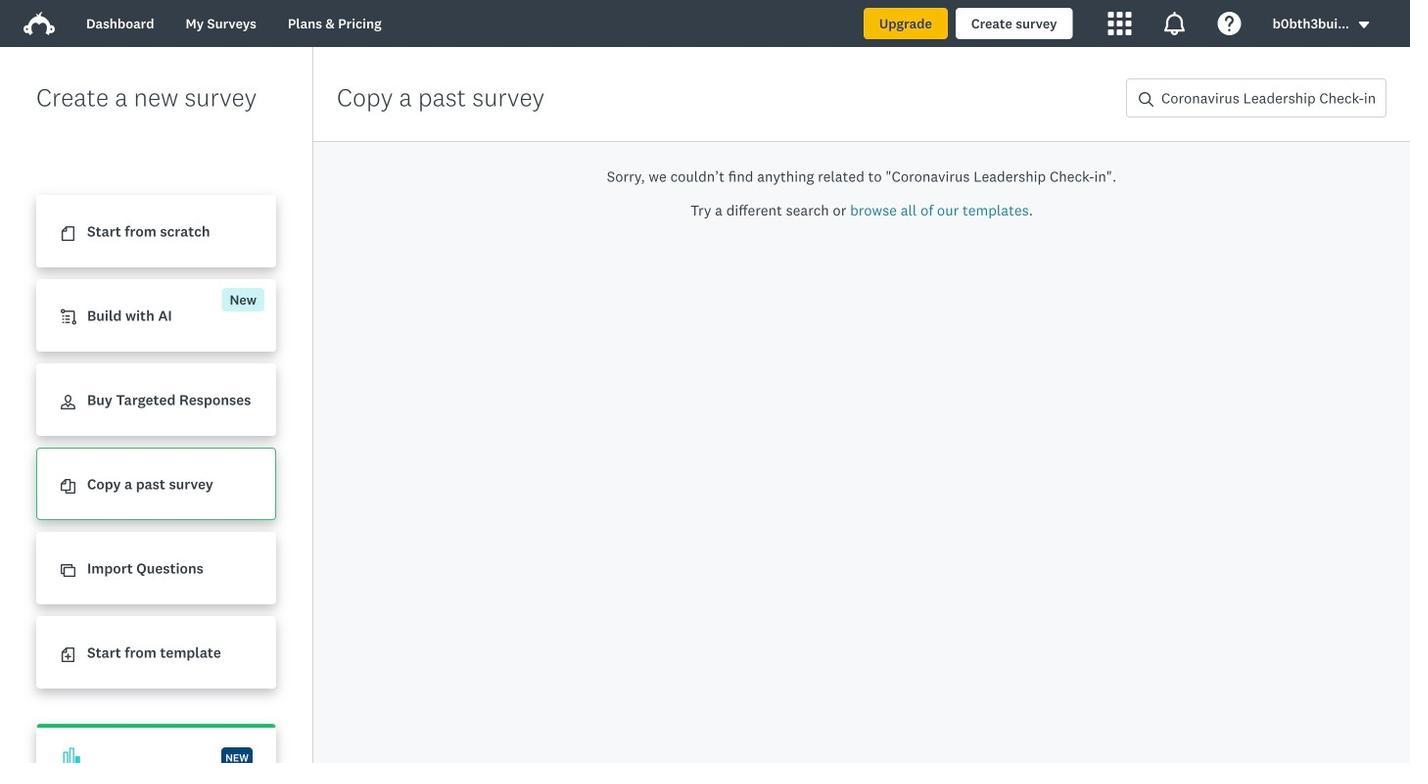 Task type: locate. For each thing, give the bounding box(es) containing it.
documentplus image
[[61, 648, 75, 663]]

brand logo image
[[24, 8, 55, 39], [24, 12, 55, 35]]

1 brand logo image from the top
[[24, 8, 55, 39]]

search image
[[1139, 92, 1154, 107]]

dropdown arrow icon image
[[1358, 18, 1372, 32], [1360, 22, 1370, 28]]

notification center icon image
[[1164, 12, 1187, 35]]

help icon image
[[1218, 12, 1242, 35]]

clone image
[[61, 564, 75, 578]]

2 brand logo image from the top
[[24, 12, 55, 35]]

products icon image
[[1109, 12, 1132, 35], [1109, 12, 1132, 35]]

document image
[[61, 227, 75, 241]]



Task type: describe. For each thing, give the bounding box(es) containing it.
documentclone image
[[61, 479, 75, 494]]

user image
[[61, 395, 75, 410]]

Search surveys field
[[1154, 79, 1386, 117]]



Task type: vqa. For each thing, say whether or not it's contained in the screenshot.
first Brand Logo from the bottom of the page
yes



